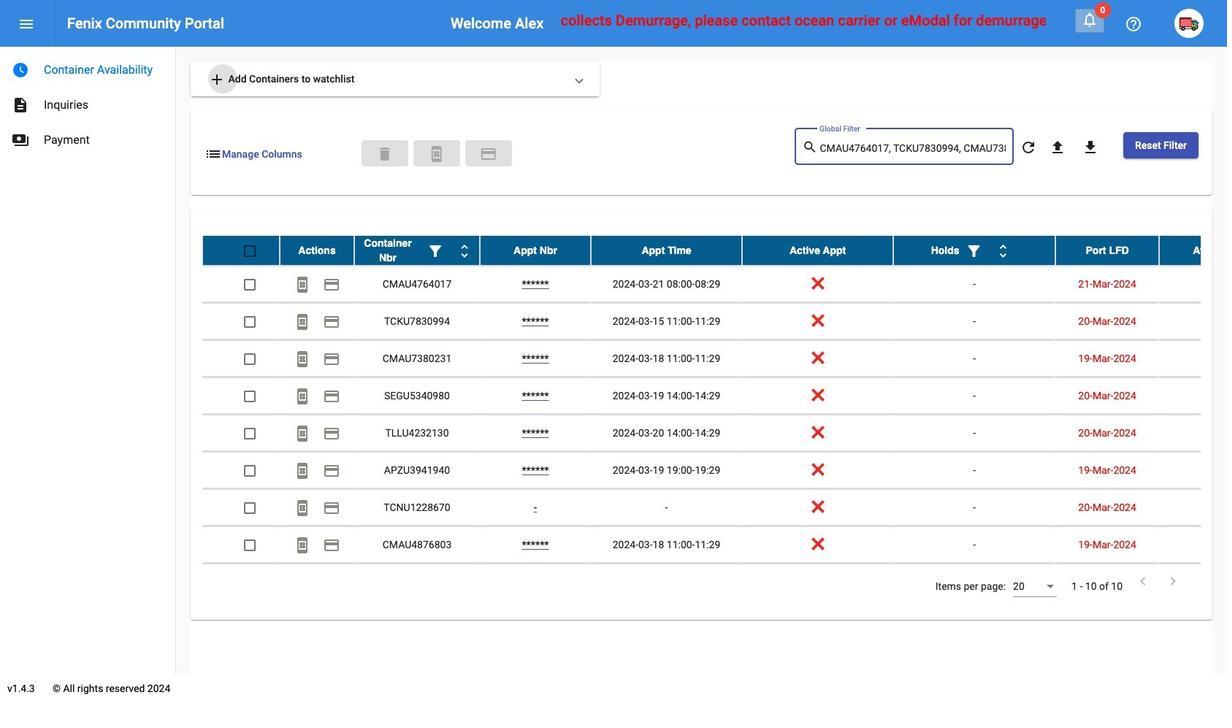 Task type: locate. For each thing, give the bounding box(es) containing it.
7 row from the top
[[202, 452, 1227, 489]]

no color image
[[18, 16, 35, 33], [1125, 16, 1142, 33], [12, 61, 29, 79], [12, 96, 29, 114], [802, 138, 820, 156], [1020, 139, 1037, 157], [1049, 139, 1066, 157], [1082, 139, 1099, 157], [205, 145, 222, 163], [427, 243, 444, 260], [323, 276, 340, 294], [323, 314, 340, 331], [323, 351, 340, 368], [323, 388, 340, 406], [294, 463, 311, 480], [323, 463, 340, 480], [294, 500, 311, 517], [294, 537, 311, 555], [323, 537, 340, 555], [1164, 573, 1182, 590]]

navigation
[[0, 47, 175, 158]]

3 row from the top
[[202, 303, 1227, 340]]

row
[[202, 236, 1227, 266], [202, 266, 1227, 303], [202, 303, 1227, 340], [202, 340, 1227, 378], [202, 378, 1227, 415], [202, 415, 1227, 452], [202, 452, 1227, 489], [202, 489, 1227, 527], [202, 527, 1227, 564], [202, 564, 1227, 601]]

6 column header from the left
[[893, 236, 1056, 265]]

no color image
[[1081, 11, 1099, 28], [208, 71, 226, 89], [12, 131, 29, 149], [428, 145, 445, 163], [480, 145, 497, 163], [456, 243, 473, 260], [965, 243, 983, 260], [994, 243, 1012, 260], [294, 276, 311, 294], [294, 314, 311, 331], [294, 351, 311, 368], [294, 388, 311, 406], [294, 425, 311, 443], [323, 425, 340, 443], [323, 500, 340, 517], [1134, 573, 1152, 590]]

4 row from the top
[[202, 340, 1227, 378]]

1 column header from the left
[[280, 236, 354, 265]]

3 column header from the left
[[480, 236, 591, 265]]

9 row from the top
[[202, 527, 1227, 564]]

grid
[[202, 236, 1227, 601]]

10 row from the top
[[202, 564, 1227, 601]]

cell
[[1159, 266, 1227, 302], [1159, 303, 1227, 340], [1159, 340, 1227, 377], [1159, 378, 1227, 414], [1159, 415, 1227, 451], [1159, 452, 1227, 489], [1159, 489, 1227, 526], [1159, 527, 1227, 563], [202, 564, 280, 600], [280, 564, 354, 600], [354, 564, 480, 600], [480, 564, 591, 600], [591, 564, 742, 600], [742, 564, 893, 600], [893, 564, 1056, 600], [1056, 564, 1159, 600], [1159, 564, 1227, 600]]

column header
[[280, 236, 354, 265], [354, 236, 480, 265], [480, 236, 591, 265], [591, 236, 742, 265], [742, 236, 893, 265], [893, 236, 1056, 265], [1056, 236, 1159, 265], [1159, 236, 1227, 265]]

5 row from the top
[[202, 378, 1227, 415]]



Task type: describe. For each thing, give the bounding box(es) containing it.
delete image
[[376, 145, 394, 163]]

8 column header from the left
[[1159, 236, 1227, 265]]

6 row from the top
[[202, 415, 1227, 452]]

4 column header from the left
[[591, 236, 742, 265]]

Global Watchlist Filter field
[[820, 143, 1006, 155]]

1 row from the top
[[202, 236, 1227, 266]]

5 column header from the left
[[742, 236, 893, 265]]

2 row from the top
[[202, 266, 1227, 303]]

7 column header from the left
[[1056, 236, 1159, 265]]

8 row from the top
[[202, 489, 1227, 527]]

2 column header from the left
[[354, 236, 480, 265]]



